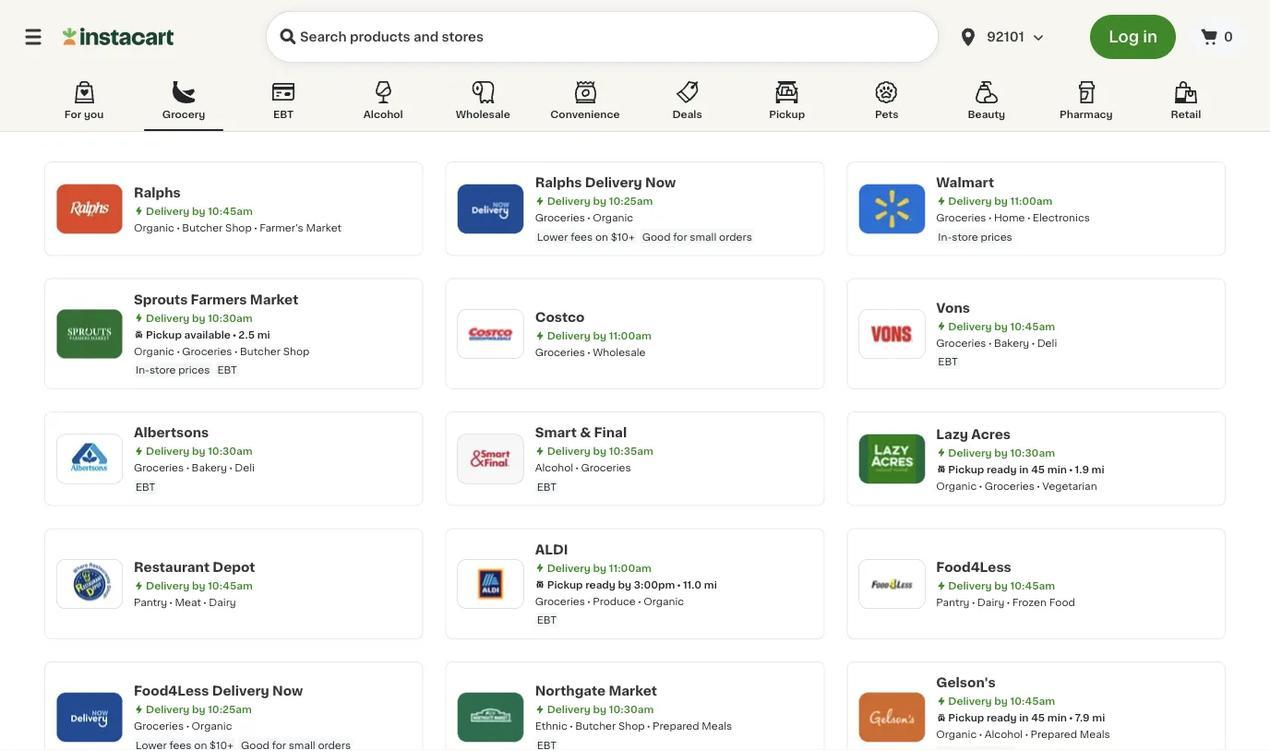 Task type: describe. For each thing, give the bounding box(es) containing it.
alcohol for alcohol
[[363, 109, 403, 120]]

now for food4less delivery now
[[272, 685, 303, 698]]

depot
[[213, 561, 255, 574]]

groceries bakery deli ebt for albertsons
[[134, 463, 255, 492]]

costco
[[535, 311, 585, 324]]

organic groceries butcher shop in-store prices ebt
[[134, 346, 310, 375]]

gelson's
[[936, 677, 996, 689]]

0 horizontal spatial meals
[[702, 721, 732, 731]]

pharmacy button
[[1047, 78, 1126, 131]]

sprouts
[[134, 293, 188, 306]]

food
[[1049, 597, 1075, 608]]

by for albertsons
[[192, 446, 205, 456]]

log in button
[[1090, 15, 1176, 59]]

pantry for food4less
[[936, 597, 970, 608]]

delivery for ralphs delivery now
[[547, 196, 591, 206]]

organic down gelson's at bottom
[[936, 730, 977, 740]]

pantry dairy frozen food
[[936, 597, 1075, 608]]

fees
[[571, 232, 593, 242]]

92101 button
[[957, 11, 1068, 63]]

organic inside groceries organic lower fees on $10+ good for small orders
[[593, 213, 633, 223]]

groceries down costco
[[535, 347, 585, 357]]

for you button
[[44, 78, 124, 131]]

delivery by 10:45am for food4less
[[948, 581, 1055, 591]]

groceries produce organic ebt
[[535, 596, 684, 625]]

pickup ready in 45 min for lazy acres
[[948, 464, 1067, 474]]

ready for aldi
[[585, 580, 616, 590]]

retail button
[[1146, 78, 1226, 131]]

groceries home electronics in-store prices
[[936, 213, 1090, 242]]

1 vertical spatial market
[[250, 293, 298, 306]]

walmart logo image
[[868, 185, 916, 233]]

mi for sprouts farmers market
[[257, 330, 270, 340]]

&
[[580, 426, 591, 439]]

beauty button
[[947, 78, 1026, 131]]

lazy
[[936, 428, 968, 440]]

ready for gelson's
[[987, 713, 1017, 723]]

delivery by 10:45am for gelson's
[[948, 696, 1055, 707]]

3:00pm
[[634, 580, 675, 590]]

1 horizontal spatial meals
[[1080, 730, 1110, 740]]

final
[[594, 426, 627, 439]]

45 for gelson's
[[1031, 713, 1045, 723]]

ebt inside groceries produce organic ebt
[[537, 615, 557, 625]]

ralphs logo image
[[66, 185, 114, 233]]

Search field
[[266, 11, 939, 63]]

$10+
[[611, 232, 635, 242]]

ebt button
[[244, 78, 323, 131]]

delivery by 10:25am for food4less
[[146, 705, 252, 715]]

delivery by 11:00am for costco
[[547, 331, 651, 341]]

by for restaurant depot
[[192, 581, 205, 591]]

1.9
[[1075, 464, 1089, 474]]

by for costco
[[593, 331, 607, 341]]

10:25am for food4less
[[208, 705, 252, 715]]

11:00am for costco
[[609, 331, 651, 341]]

10:30am for sprouts farmers market
[[208, 313, 253, 323]]

0 horizontal spatial prepared
[[653, 721, 699, 731]]

you
[[84, 109, 104, 120]]

11.0 mi
[[683, 580, 717, 590]]

in for gelson's
[[1019, 713, 1029, 723]]

92101 button
[[946, 11, 1079, 63]]

groceries down 'acres'
[[985, 481, 1035, 491]]

vegetarian
[[1042, 481, 1097, 491]]

ralphs for ralphs
[[134, 186, 181, 199]]

groceries inside groceries home electronics in-store prices
[[936, 213, 986, 223]]

92101
[[987, 30, 1024, 43]]

2 vertical spatial alcohol
[[985, 730, 1023, 740]]

produce
[[593, 596, 636, 606]]

organic inside organic groceries butcher shop in-store prices ebt
[[134, 346, 174, 356]]

deli for vons
[[1037, 338, 1057, 348]]

sprouts farmers market logo image
[[66, 310, 114, 358]]

delivery for restaurant depot
[[146, 581, 189, 591]]

wholesale button
[[443, 78, 523, 131]]

pantry meat dairy
[[134, 597, 236, 608]]

wholesale inside button
[[456, 109, 510, 120]]

convenience button
[[543, 78, 627, 131]]

pickup button
[[747, 78, 827, 131]]

lower
[[537, 232, 568, 242]]

food4less delivery now
[[134, 685, 303, 698]]

mi for lazy acres
[[1092, 464, 1104, 474]]

by for ralphs delivery now
[[593, 196, 607, 206]]

alcohol button
[[344, 78, 423, 131]]

farmer's
[[259, 222, 303, 232]]

restaurant depot logo image
[[66, 560, 114, 608]]

ralphs for ralphs delivery now
[[535, 176, 582, 189]]

beauty
[[968, 109, 1005, 120]]

0
[[1224, 30, 1233, 43]]

albertsons logo image
[[66, 435, 114, 483]]

vons
[[936, 301, 970, 314]]

for
[[64, 109, 81, 120]]

ralphs delivery now
[[535, 176, 676, 189]]

delivery by 10:30am for sprouts farmers market
[[146, 313, 253, 323]]

good
[[642, 232, 671, 242]]

7.9
[[1075, 713, 1090, 723]]

2.5 mi
[[238, 330, 270, 340]]

groceries organic
[[134, 721, 232, 731]]

lazy acres logo image
[[868, 435, 916, 483]]

butcher inside organic groceries butcher shop in-store prices ebt
[[240, 346, 280, 356]]

by for smart & final
[[593, 446, 607, 456]]

10:35am
[[609, 446, 653, 456]]

smart
[[535, 426, 577, 439]]

prices inside organic groceries butcher shop in-store prices ebt
[[178, 365, 210, 375]]

pickup for aldi
[[547, 580, 583, 590]]

organic groceries vegetarian
[[936, 481, 1097, 491]]

11.0
[[683, 580, 702, 590]]

10:25am for ralphs
[[609, 196, 653, 206]]

min for lazy acres
[[1047, 464, 1067, 474]]

pickup ready in 45 min for gelson's
[[948, 713, 1067, 723]]

10:30am for northgate market
[[609, 705, 654, 715]]

delivery for costco
[[547, 331, 591, 341]]

pickup ready by 3:00pm
[[547, 580, 675, 590]]

10:45am for vons
[[1010, 321, 1055, 331]]

delivery by 10:45am for vons
[[948, 321, 1055, 331]]

7.9 mi
[[1075, 713, 1105, 723]]

on
[[595, 232, 608, 242]]

vons logo image
[[868, 310, 916, 358]]

1 horizontal spatial prepared
[[1031, 730, 1077, 740]]

smart & final
[[535, 426, 627, 439]]

acres
[[971, 428, 1011, 440]]

delivery by 10:30am for lazy acres
[[948, 447, 1055, 458]]

by for food4less
[[994, 581, 1008, 591]]

ethnic butcher shop prepared meals
[[535, 721, 732, 731]]

groceries inside alcohol groceries ebt
[[581, 463, 631, 473]]

groceries inside groceries organic lower fees on $10+ good for small orders
[[535, 213, 585, 223]]

for you
[[64, 109, 104, 120]]

aldi
[[535, 543, 568, 556]]

ebt inside button
[[273, 109, 294, 120]]

restaurant
[[134, 561, 210, 574]]

organic down food4less delivery now
[[192, 721, 232, 731]]

organic alcohol prepared meals
[[936, 730, 1110, 740]]

delivery for aldi
[[547, 563, 591, 573]]

shop for northgate market
[[618, 721, 645, 731]]

log
[[1109, 29, 1139, 45]]

for
[[673, 232, 687, 242]]

groceries down food4less delivery now
[[134, 721, 184, 731]]

farmers
[[191, 293, 247, 306]]

lazy acres
[[936, 428, 1011, 440]]

delivery by 11:00am for walmart
[[948, 196, 1053, 206]]

home
[[994, 213, 1025, 223]]

northgate market
[[535, 685, 657, 698]]

delivery by 10:35am
[[547, 446, 653, 456]]

northgate
[[535, 685, 606, 698]]

1.9 mi
[[1075, 464, 1104, 474]]

by for ralphs
[[192, 206, 205, 216]]

alcohol for alcohol groceries ebt
[[535, 463, 573, 473]]

retail
[[1171, 109, 1201, 120]]

groceries wholesale
[[535, 347, 646, 357]]

deli for albertsons
[[235, 463, 255, 473]]

delivery for food4less delivery now
[[146, 705, 189, 715]]

food4less for food4less
[[936, 561, 1011, 574]]

by for lazy acres
[[994, 447, 1008, 458]]



Task type: vqa. For each thing, say whether or not it's contained in the screenshot.


Task type: locate. For each thing, give the bounding box(es) containing it.
2 dairy from the left
[[977, 597, 1005, 608]]

2 horizontal spatial shop
[[618, 721, 645, 731]]

10:25am
[[609, 196, 653, 206], [208, 705, 252, 715]]

by for aldi
[[593, 563, 607, 573]]

alcohol inside button
[[363, 109, 403, 120]]

delivery for vons
[[948, 321, 992, 331]]

1 vertical spatial min
[[1047, 713, 1067, 723]]

2 vertical spatial shop
[[618, 721, 645, 731]]

market right the farmer's
[[306, 222, 341, 232]]

mi for aldi
[[704, 580, 717, 590]]

delivery by 11:00am up the groceries wholesale
[[547, 331, 651, 341]]

ralphs up "lower"
[[535, 176, 582, 189]]

0 vertical spatial butcher
[[182, 222, 223, 232]]

in up organic groceries vegetarian
[[1019, 464, 1029, 474]]

1 horizontal spatial pantry
[[936, 597, 970, 608]]

1 horizontal spatial market
[[306, 222, 341, 232]]

2 vertical spatial in
[[1019, 713, 1029, 723]]

shop
[[225, 222, 252, 232], [283, 346, 310, 356], [618, 721, 645, 731]]

ralphs right ralphs logo
[[134, 186, 181, 199]]

10:30am up organic groceries vegetarian
[[1010, 447, 1055, 458]]

0 horizontal spatial ralphs
[[134, 186, 181, 199]]

dairy left frozen
[[977, 597, 1005, 608]]

walmart
[[936, 176, 994, 189]]

now for ralphs delivery now
[[645, 176, 676, 189]]

2 vertical spatial delivery by 11:00am
[[547, 563, 651, 573]]

delivery by 10:25am down ralphs delivery now
[[547, 196, 653, 206]]

2 vertical spatial ready
[[987, 713, 1017, 723]]

1 vertical spatial delivery by 10:25am
[[146, 705, 252, 715]]

0 vertical spatial in-
[[938, 232, 952, 242]]

ralphs delivery now logo image
[[467, 185, 515, 233]]

ready up organic groceries vegetarian
[[987, 464, 1017, 474]]

frozen
[[1012, 597, 1047, 608]]

1 pickup ready in 45 min from the top
[[948, 464, 1067, 474]]

bakery for albertsons
[[192, 463, 227, 473]]

in- down walmart
[[938, 232, 952, 242]]

groceries bakery deli ebt down vons
[[936, 338, 1057, 367]]

meat
[[175, 597, 201, 608]]

alcohol inside alcohol groceries ebt
[[535, 463, 573, 473]]

0 vertical spatial deli
[[1037, 338, 1057, 348]]

2.5
[[238, 330, 255, 340]]

min up vegetarian
[[1047, 464, 1067, 474]]

1 vertical spatial pickup ready in 45 min
[[948, 713, 1067, 723]]

delivery for sprouts farmers market
[[146, 313, 189, 323]]

store inside organic groceries butcher shop in-store prices ebt
[[149, 365, 176, 375]]

11:00am for walmart
[[1010, 196, 1053, 206]]

restaurant depot
[[134, 561, 255, 574]]

1 horizontal spatial butcher
[[240, 346, 280, 356]]

in- down pickup available on the top of the page
[[136, 365, 149, 375]]

0 horizontal spatial market
[[250, 293, 298, 306]]

store down pickup available on the top of the page
[[149, 365, 176, 375]]

2 vertical spatial butcher
[[575, 721, 616, 731]]

delivery by 10:25am up groceries organic
[[146, 705, 252, 715]]

in inside button
[[1143, 29, 1157, 45]]

food4less up groceries organic
[[134, 685, 209, 698]]

1 45 from the top
[[1031, 464, 1045, 474]]

by for northgate market
[[593, 705, 607, 715]]

prices down "home"
[[981, 232, 1012, 242]]

delivery for ralphs
[[146, 206, 189, 216]]

1 vertical spatial store
[[149, 365, 176, 375]]

shop for ralphs
[[225, 222, 252, 232]]

1 vertical spatial deli
[[235, 463, 255, 473]]

in-
[[938, 232, 952, 242], [136, 365, 149, 375]]

mi right 11.0 at bottom
[[704, 580, 717, 590]]

1 vertical spatial in-
[[136, 365, 149, 375]]

groceries down available
[[182, 346, 232, 356]]

in right log at the top of the page
[[1143, 29, 1157, 45]]

store down walmart
[[952, 232, 978, 242]]

1 horizontal spatial alcohol
[[535, 463, 573, 473]]

prepared down 7.9
[[1031, 730, 1077, 740]]

delivery by 10:45am for restaurant depot
[[146, 581, 253, 591]]

ready up produce
[[585, 580, 616, 590]]

1 vertical spatial shop
[[283, 346, 310, 356]]

pickup
[[769, 109, 805, 120], [146, 330, 182, 340], [948, 464, 984, 474], [547, 580, 583, 590], [948, 713, 984, 723]]

mi right 2.5
[[257, 330, 270, 340]]

by for food4less delivery now
[[192, 705, 205, 715]]

by for sprouts farmers market
[[192, 313, 205, 323]]

convenience
[[550, 109, 620, 120]]

bakery
[[994, 338, 1029, 348], [192, 463, 227, 473]]

delivery by 10:45am for ralphs
[[146, 206, 253, 216]]

delivery by 10:45am down vons
[[948, 321, 1055, 331]]

0 horizontal spatial butcher
[[182, 222, 223, 232]]

prices down pickup available on the top of the page
[[178, 365, 210, 375]]

pantry left meat
[[134, 597, 167, 608]]

10:30am down 'farmers'
[[208, 313, 253, 323]]

0 vertical spatial in
[[1143, 29, 1157, 45]]

ethnic
[[535, 721, 567, 731]]

groceries inside groceries produce organic ebt
[[535, 596, 585, 606]]

0 vertical spatial min
[[1047, 464, 1067, 474]]

None search field
[[266, 11, 939, 63]]

1 horizontal spatial shop
[[283, 346, 310, 356]]

1 horizontal spatial groceries bakery deli ebt
[[936, 338, 1057, 367]]

butcher up sprouts farmers market on the left top
[[182, 222, 223, 232]]

1 horizontal spatial now
[[645, 176, 676, 189]]

pickup ready in 45 min
[[948, 464, 1067, 474], [948, 713, 1067, 723]]

store inside groceries home electronics in-store prices
[[952, 232, 978, 242]]

delivery by 10:25am
[[547, 196, 653, 206], [146, 705, 252, 715]]

market
[[306, 222, 341, 232], [250, 293, 298, 306], [609, 685, 657, 698]]

in for lazy acres
[[1019, 464, 1029, 474]]

organic butcher shop farmer's market
[[134, 222, 341, 232]]

0 vertical spatial bakery
[[994, 338, 1029, 348]]

2 min from the top
[[1047, 713, 1067, 723]]

1 horizontal spatial ralphs
[[535, 176, 582, 189]]

bakery for vons
[[994, 338, 1029, 348]]

0 vertical spatial shop
[[225, 222, 252, 232]]

1 vertical spatial groceries bakery deli ebt
[[134, 463, 255, 492]]

1 vertical spatial 11:00am
[[609, 331, 651, 341]]

in up organic alcohol prepared meals
[[1019, 713, 1029, 723]]

0 vertical spatial delivery by 10:25am
[[547, 196, 653, 206]]

10:30am for lazy acres
[[1010, 447, 1055, 458]]

groceries
[[535, 213, 585, 223], [936, 213, 986, 223], [936, 338, 986, 348], [182, 346, 232, 356], [535, 347, 585, 357], [134, 463, 184, 473], [581, 463, 631, 473], [985, 481, 1035, 491], [535, 596, 585, 606], [134, 721, 184, 731]]

deli
[[1037, 338, 1057, 348], [235, 463, 255, 473]]

pickup for sprouts farmers market
[[146, 330, 182, 340]]

shop inside organic groceries butcher shop in-store prices ebt
[[283, 346, 310, 356]]

delivery by 10:30am for albertsons
[[146, 446, 253, 456]]

pickup inside button
[[769, 109, 805, 120]]

pharmacy
[[1060, 109, 1113, 120]]

organic down lazy
[[936, 481, 977, 491]]

10:45am for ralphs
[[208, 206, 253, 216]]

groceries bakery deli ebt
[[936, 338, 1057, 367], [134, 463, 255, 492]]

by
[[593, 196, 607, 206], [994, 196, 1008, 206], [192, 206, 205, 216], [192, 313, 205, 323], [994, 321, 1008, 331], [593, 331, 607, 341], [192, 446, 205, 456], [593, 446, 607, 456], [994, 447, 1008, 458], [593, 563, 607, 573], [618, 580, 631, 590], [192, 581, 205, 591], [994, 581, 1008, 591], [994, 696, 1008, 707], [192, 705, 205, 715], [593, 705, 607, 715]]

2 pickup ready in 45 min from the top
[[948, 713, 1067, 723]]

food4less
[[936, 561, 1011, 574], [134, 685, 209, 698]]

1 vertical spatial now
[[272, 685, 303, 698]]

groceries down albertsons at the bottom left of page
[[134, 463, 184, 473]]

aldi logo image
[[467, 560, 515, 608]]

costco logo image
[[467, 310, 515, 358]]

groceries organic lower fees on $10+ good for small orders
[[535, 213, 752, 242]]

1 horizontal spatial in-
[[938, 232, 952, 242]]

delivery by 10:45am down restaurant depot
[[146, 581, 253, 591]]

orders
[[719, 232, 752, 242]]

10:30am up ethnic butcher shop prepared meals
[[609, 705, 654, 715]]

0 horizontal spatial 10:25am
[[208, 705, 252, 715]]

in- inside groceries home electronics in-store prices
[[938, 232, 952, 242]]

delivery for walmart
[[948, 196, 992, 206]]

deals button
[[648, 78, 727, 131]]

delivery by 11:00am for aldi
[[547, 563, 651, 573]]

groceries down delivery by 10:35am
[[581, 463, 631, 473]]

deals
[[672, 109, 702, 120]]

10:25am up groceries organic lower fees on $10+ good for small orders
[[609, 196, 653, 206]]

pickup for gelson's
[[948, 713, 984, 723]]

now
[[645, 176, 676, 189], [272, 685, 303, 698]]

pickup for lazy acres
[[948, 464, 984, 474]]

organic right ralphs logo
[[134, 222, 174, 232]]

groceries bakery deli ebt for vons
[[936, 338, 1057, 367]]

0 vertical spatial market
[[306, 222, 341, 232]]

11:00am
[[1010, 196, 1053, 206], [609, 331, 651, 341], [609, 563, 651, 573]]

delivery for northgate market
[[547, 705, 591, 715]]

delivery by 10:25am for ralphs
[[547, 196, 653, 206]]

0 vertical spatial alcohol
[[363, 109, 403, 120]]

1 horizontal spatial wholesale
[[593, 347, 646, 357]]

1 min from the top
[[1047, 464, 1067, 474]]

wholesale
[[456, 109, 510, 120], [593, 347, 646, 357]]

organic up $10+
[[593, 213, 633, 223]]

0 horizontal spatial in-
[[136, 365, 149, 375]]

butcher down northgate market
[[575, 721, 616, 731]]

1 horizontal spatial deli
[[1037, 338, 1057, 348]]

pets button
[[847, 78, 926, 131]]

groceries inside organic groceries butcher shop in-store prices ebt
[[182, 346, 232, 356]]

0 vertical spatial prices
[[981, 232, 1012, 242]]

delivery by 10:30am down northgate market
[[547, 705, 654, 715]]

0 vertical spatial store
[[952, 232, 978, 242]]

grocery
[[162, 109, 205, 120]]

delivery for lazy acres
[[948, 447, 992, 458]]

smart & final logo image
[[467, 435, 515, 483]]

1 vertical spatial alcohol
[[535, 463, 573, 473]]

10:45am for restaurant depot
[[208, 581, 253, 591]]

1 vertical spatial food4less
[[134, 685, 209, 698]]

delivery by 10:30am down 'acres'
[[948, 447, 1055, 458]]

45 for lazy acres
[[1031, 464, 1045, 474]]

0 horizontal spatial store
[[149, 365, 176, 375]]

10:45am for gelson's
[[1010, 696, 1055, 707]]

organic down pickup available on the top of the page
[[134, 346, 174, 356]]

0 horizontal spatial bakery
[[192, 463, 227, 473]]

45 up organic groceries vegetarian
[[1031, 464, 1045, 474]]

butcher
[[182, 222, 223, 232], [240, 346, 280, 356], [575, 721, 616, 731]]

0 horizontal spatial groceries bakery deli ebt
[[134, 463, 255, 492]]

delivery by 10:45am
[[146, 206, 253, 216], [948, 321, 1055, 331], [146, 581, 253, 591], [948, 581, 1055, 591], [948, 696, 1055, 707]]

ebt inside alcohol groceries ebt
[[537, 482, 557, 492]]

1 horizontal spatial delivery by 10:25am
[[547, 196, 653, 206]]

11:00am up pickup ready by 3:00pm
[[609, 563, 651, 573]]

delivery for smart & final
[[547, 446, 591, 456]]

1 vertical spatial butcher
[[240, 346, 280, 356]]

10:30am for albertsons
[[208, 446, 253, 456]]

ebt inside organic groceries butcher shop in-store prices ebt
[[217, 365, 237, 375]]

1 vertical spatial 45
[[1031, 713, 1045, 723]]

1 horizontal spatial bakery
[[994, 338, 1029, 348]]

delivery by 11:00am up "home"
[[948, 196, 1053, 206]]

2 horizontal spatial market
[[609, 685, 657, 698]]

11:00am for aldi
[[609, 563, 651, 573]]

delivery for food4less
[[948, 581, 992, 591]]

prices inside groceries home electronics in-store prices
[[981, 232, 1012, 242]]

organic inside groceries produce organic ebt
[[644, 596, 684, 606]]

in- inside organic groceries butcher shop in-store prices ebt
[[136, 365, 149, 375]]

1 vertical spatial bakery
[[192, 463, 227, 473]]

log in
[[1109, 29, 1157, 45]]

1 horizontal spatial store
[[952, 232, 978, 242]]

ready for lazy acres
[[987, 464, 1017, 474]]

instacart image
[[63, 26, 174, 48]]

food4less up pantry dairy frozen food
[[936, 561, 1011, 574]]

delivery by 10:45am up organic butcher shop farmer's market
[[146, 206, 253, 216]]

0 vertical spatial 10:25am
[[609, 196, 653, 206]]

10:45am
[[208, 206, 253, 216], [1010, 321, 1055, 331], [208, 581, 253, 591], [1010, 581, 1055, 591], [1010, 696, 1055, 707]]

1 horizontal spatial food4less
[[936, 561, 1011, 574]]

0 horizontal spatial dairy
[[209, 597, 236, 608]]

in
[[1143, 29, 1157, 45], [1019, 464, 1029, 474], [1019, 713, 1029, 723]]

mi for gelson's
[[1092, 713, 1105, 723]]

10:30am down albertsons at the bottom left of page
[[208, 446, 253, 456]]

pantry for restaurant depot
[[134, 597, 167, 608]]

groceries down "aldi"
[[535, 596, 585, 606]]

0 vertical spatial groceries bakery deli ebt
[[936, 338, 1057, 367]]

groceries bakery deli ebt down albertsons at the bottom left of page
[[134, 463, 255, 492]]

11:00am up the groceries wholesale
[[609, 331, 651, 341]]

1 vertical spatial prices
[[178, 365, 210, 375]]

by for vons
[[994, 321, 1008, 331]]

groceries up "lower"
[[535, 213, 585, 223]]

delivery by 11:00am up pickup ready by 3:00pm
[[547, 563, 651, 573]]

butcher for northgate market
[[575, 721, 616, 731]]

0 vertical spatial now
[[645, 176, 676, 189]]

0 horizontal spatial prices
[[178, 365, 210, 375]]

min for gelson's
[[1047, 713, 1067, 723]]

1 vertical spatial in
[[1019, 464, 1029, 474]]

45
[[1031, 464, 1045, 474], [1031, 713, 1045, 723]]

food4less for food4less delivery now
[[134, 685, 209, 698]]

by for gelson's
[[994, 696, 1008, 707]]

electronics
[[1033, 213, 1090, 223]]

0 vertical spatial ready
[[987, 464, 1017, 474]]

0 horizontal spatial shop
[[225, 222, 252, 232]]

dairy right meat
[[209, 597, 236, 608]]

pickup ready in 45 min up organic groceries vegetarian
[[948, 464, 1067, 474]]

available
[[184, 330, 231, 340]]

sprouts farmers market
[[134, 293, 298, 306]]

45 up organic alcohol prepared meals
[[1031, 713, 1045, 723]]

mi
[[257, 330, 270, 340], [1092, 464, 1104, 474], [704, 580, 717, 590], [1092, 713, 1105, 723]]

0 horizontal spatial delivery by 10:25am
[[146, 705, 252, 715]]

0 vertical spatial pickup ready in 45 min
[[948, 464, 1067, 474]]

1 vertical spatial wholesale
[[593, 347, 646, 357]]

prepared down northgate market
[[653, 721, 699, 731]]

0 horizontal spatial alcohol
[[363, 109, 403, 120]]

mi right 1.9
[[1092, 464, 1104, 474]]

10:25am down food4less delivery now
[[208, 705, 252, 715]]

1 dairy from the left
[[209, 597, 236, 608]]

pets
[[875, 109, 899, 120]]

2 pantry from the left
[[936, 597, 970, 608]]

pickup ready in 45 min up organic alcohol prepared meals
[[948, 713, 1067, 723]]

0 vertical spatial 11:00am
[[1010, 196, 1053, 206]]

delivery for gelson's
[[948, 696, 992, 707]]

food4less delivery now logo image
[[66, 693, 114, 741]]

0 vertical spatial wholesale
[[456, 109, 510, 120]]

2 horizontal spatial butcher
[[575, 721, 616, 731]]

2 horizontal spatial alcohol
[[985, 730, 1023, 740]]

grocery button
[[144, 78, 223, 131]]

0 vertical spatial food4less
[[936, 561, 1011, 574]]

0 button
[[1187, 18, 1248, 55]]

northgate market logo image
[[467, 693, 515, 741]]

organic down 3:00pm
[[644, 596, 684, 606]]

albertsons
[[134, 426, 209, 439]]

0 horizontal spatial wholesale
[[456, 109, 510, 120]]

1 horizontal spatial dairy
[[977, 597, 1005, 608]]

2 45 from the top
[[1031, 713, 1045, 723]]

1 horizontal spatial 10:25am
[[609, 196, 653, 206]]

groceries down walmart
[[936, 213, 986, 223]]

butcher for ralphs
[[182, 222, 223, 232]]

0 vertical spatial 45
[[1031, 464, 1045, 474]]

10:45am for food4less
[[1010, 581, 1055, 591]]

2 vertical spatial 11:00am
[[609, 563, 651, 573]]

1 vertical spatial delivery by 11:00am
[[547, 331, 651, 341]]

0 horizontal spatial now
[[272, 685, 303, 698]]

1 vertical spatial 10:25am
[[208, 705, 252, 715]]

1 pantry from the left
[[134, 597, 167, 608]]

groceries down vons
[[936, 338, 986, 348]]

2 vertical spatial market
[[609, 685, 657, 698]]

shop categories tab list
[[44, 78, 1226, 131]]

delivery by 10:30am up available
[[146, 313, 253, 323]]

alcohol groceries ebt
[[535, 463, 631, 492]]

0 horizontal spatial food4less
[[134, 685, 209, 698]]

delivery by 10:45am up pantry dairy frozen food
[[948, 581, 1055, 591]]

ready up organic alcohol prepared meals
[[987, 713, 1017, 723]]

ebt
[[273, 109, 294, 120], [938, 357, 958, 367], [217, 365, 237, 375], [136, 482, 155, 492], [537, 482, 557, 492], [537, 615, 557, 625]]

1 vertical spatial ready
[[585, 580, 616, 590]]

butcher down 2.5 mi
[[240, 346, 280, 356]]

small
[[690, 232, 717, 242]]

market up ethnic butcher shop prepared meals
[[609, 685, 657, 698]]

food4less logo image
[[868, 560, 916, 608]]

pickup available
[[146, 330, 231, 340]]

mi right 7.9
[[1092, 713, 1105, 723]]

delivery by 10:30am down albertsons at the bottom left of page
[[146, 446, 253, 456]]

delivery for albertsons
[[146, 446, 189, 456]]

11:00am up "home"
[[1010, 196, 1053, 206]]

0 horizontal spatial deli
[[235, 463, 255, 473]]

prices
[[981, 232, 1012, 242], [178, 365, 210, 375]]

delivery by 10:45am up organic alcohol prepared meals
[[948, 696, 1055, 707]]

pantry right food4less logo at the bottom right
[[936, 597, 970, 608]]

1 horizontal spatial prices
[[981, 232, 1012, 242]]

market up 2.5 mi
[[250, 293, 298, 306]]

gelson's logo image
[[868, 693, 916, 741]]

by for walmart
[[994, 196, 1008, 206]]

0 horizontal spatial pantry
[[134, 597, 167, 608]]

0 vertical spatial delivery by 11:00am
[[948, 196, 1053, 206]]

delivery by 10:30am for northgate market
[[547, 705, 654, 715]]

min left 7.9
[[1047, 713, 1067, 723]]



